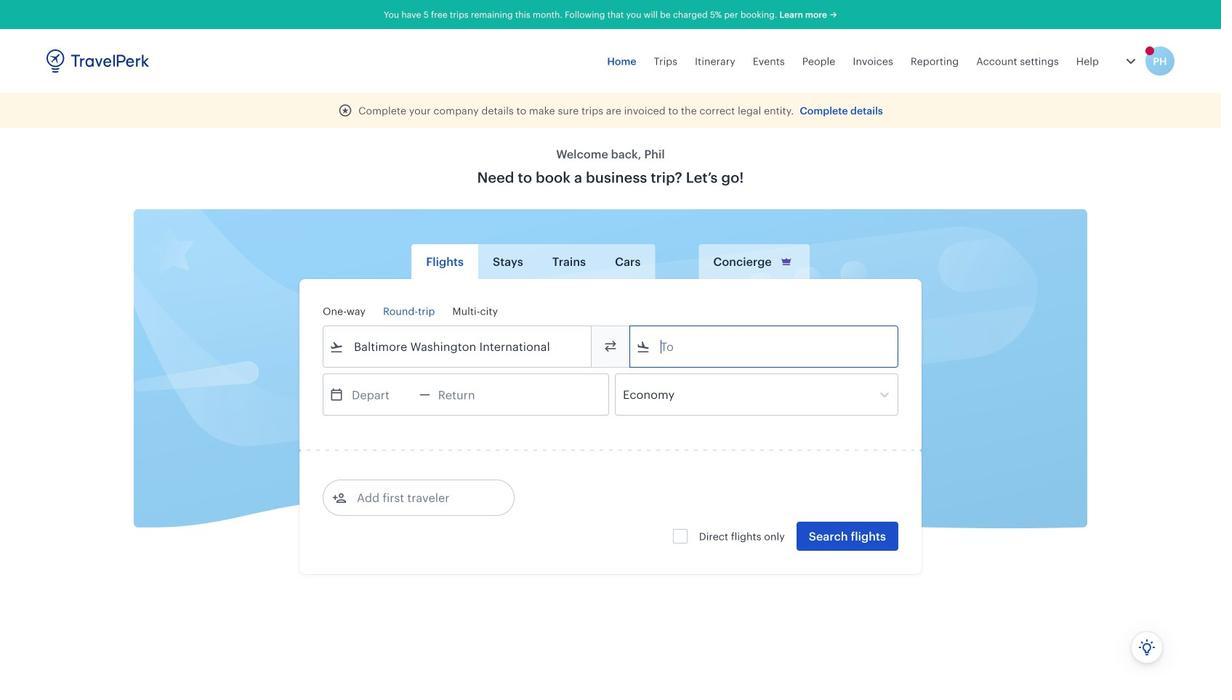 Task type: describe. For each thing, give the bounding box(es) containing it.
To search field
[[651, 335, 879, 358]]

Depart text field
[[344, 374, 420, 415]]

Return text field
[[430, 374, 506, 415]]



Task type: vqa. For each thing, say whether or not it's contained in the screenshot.
middle United Airlines icon
no



Task type: locate. For each thing, give the bounding box(es) containing it.
Add first traveler search field
[[347, 486, 498, 510]]

From search field
[[344, 335, 572, 358]]



